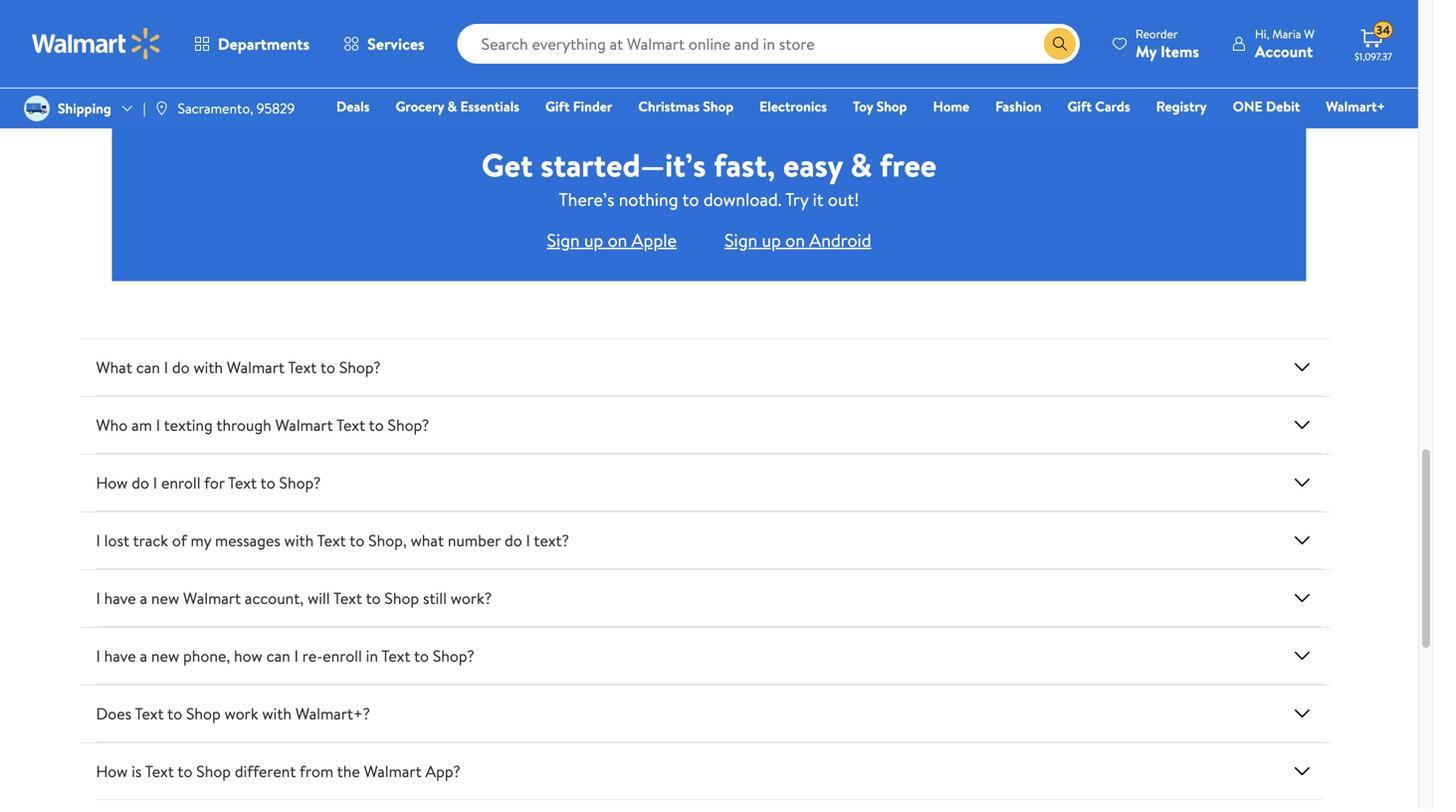 Task type: vqa. For each thing, say whether or not it's contained in the screenshot.
the Reorder My Items
yes



Task type: locate. For each thing, give the bounding box(es) containing it.
0 vertical spatial new
[[151, 587, 179, 609]]

christmas shop
[[638, 97, 734, 116]]

0 vertical spatial how
[[96, 472, 128, 494]]

 image right |
[[154, 101, 170, 116]]

fashion link
[[987, 96, 1051, 117]]

texting
[[164, 414, 213, 436]]

i have a new walmart account, will text to shop still work? image
[[1290, 586, 1314, 610]]

2 vertical spatial with
[[262, 703, 292, 725]]

1 sign from the left
[[547, 228, 580, 253]]

who
[[96, 414, 128, 436]]

with
[[194, 357, 223, 378], [284, 530, 314, 552], [262, 703, 292, 725]]

nothing
[[619, 187, 678, 212]]

maria
[[1272, 25, 1301, 42]]

1 vertical spatial can
[[266, 645, 290, 667]]

enroll
[[161, 472, 201, 494], [323, 645, 362, 667]]

hi, maria w account
[[1255, 25, 1315, 62]]

 image for sacramento, 95829
[[154, 101, 170, 116]]

shop?
[[339, 357, 381, 378], [388, 414, 429, 436], [279, 472, 321, 494], [433, 645, 474, 667]]

grocery & essentials
[[396, 97, 520, 116]]

2 on from the left
[[785, 228, 805, 253]]

get
[[482, 143, 533, 187]]

is
[[132, 761, 142, 783]]

 image left shipping
[[24, 96, 50, 121]]

do left text?
[[505, 530, 522, 552]]

have for i have a new walmart account, will text to shop still work?
[[104, 587, 136, 609]]

work
[[225, 703, 258, 725]]

walmart
[[227, 357, 285, 378], [275, 414, 333, 436], [183, 587, 241, 609], [364, 761, 422, 783]]

shop,
[[368, 530, 407, 552]]

does text to shop work with walmart+?
[[96, 703, 370, 725]]

0 horizontal spatial can
[[136, 357, 160, 378]]

do up texting
[[172, 357, 190, 378]]

1 vertical spatial &
[[850, 143, 872, 187]]

one debit
[[1233, 97, 1300, 116]]

christmas
[[638, 97, 700, 116]]

0 vertical spatial have
[[104, 587, 136, 609]]

& right grocery
[[448, 97, 457, 116]]

1 vertical spatial a
[[140, 645, 147, 667]]

new
[[151, 587, 179, 609], [151, 645, 179, 667]]

still
[[423, 587, 447, 609]]

i have a new walmart account, will text to shop still work?
[[96, 587, 492, 609]]

enroll left 'in'
[[323, 645, 362, 667]]

up down there's
[[584, 228, 603, 253]]

2 up from the left
[[762, 228, 781, 253]]

a for phone,
[[140, 645, 147, 667]]

app?
[[425, 761, 461, 783]]

2 gift from the left
[[1068, 97, 1092, 116]]

sacramento, 95829
[[178, 98, 295, 118]]

text
[[288, 357, 317, 378], [336, 414, 365, 436], [228, 472, 257, 494], [317, 530, 346, 552], [333, 587, 362, 609], [382, 645, 410, 667], [135, 703, 164, 725], [145, 761, 174, 783]]

new down 'of' on the left bottom of page
[[151, 587, 179, 609]]

one debit link
[[1224, 96, 1309, 117]]

have up does
[[104, 645, 136, 667]]

with up texting
[[194, 357, 223, 378]]

does text to shop work with walmart+? image
[[1290, 702, 1314, 726]]

i have a new phone, how can i re-enroll in text to shop?
[[96, 645, 474, 667]]

0 vertical spatial enroll
[[161, 472, 201, 494]]

1 a from the top
[[140, 587, 147, 609]]

2 new from the top
[[151, 645, 179, 667]]

account,
[[245, 587, 304, 609]]

gift
[[545, 97, 570, 116], [1068, 97, 1092, 116]]

0 vertical spatial &
[[448, 97, 457, 116]]

finder
[[573, 97, 612, 116]]

1 horizontal spatial on
[[785, 228, 805, 253]]

on left apple
[[608, 228, 627, 253]]

1 have from the top
[[104, 587, 136, 609]]

2 a from the top
[[140, 645, 147, 667]]

95829
[[257, 98, 295, 118]]

0 horizontal spatial do
[[132, 472, 149, 494]]

sign
[[547, 228, 580, 253], [725, 228, 758, 253]]

do down am
[[132, 472, 149, 494]]

shop
[[703, 97, 734, 116], [877, 97, 907, 116], [385, 587, 419, 609], [186, 703, 221, 725], [196, 761, 231, 783]]

track
[[133, 530, 168, 552]]

essentials
[[460, 97, 520, 116]]

a
[[140, 587, 147, 609], [140, 645, 147, 667]]

on down the try
[[785, 228, 805, 253]]

1 vertical spatial new
[[151, 645, 179, 667]]

sign up on apple
[[547, 228, 677, 253]]

does
[[96, 703, 132, 725]]

0 horizontal spatial &
[[448, 97, 457, 116]]

1 horizontal spatial up
[[762, 228, 781, 253]]

1 vertical spatial how
[[96, 761, 128, 783]]

1 horizontal spatial gift
[[1068, 97, 1092, 116]]

who am i texting through walmart text to shop? image
[[1290, 413, 1314, 437]]

reorder
[[1136, 25, 1178, 42]]

try
[[785, 187, 809, 212]]

up down the download.
[[762, 228, 781, 253]]

1 horizontal spatial sign
[[725, 228, 758, 253]]

walmart right the the
[[364, 761, 422, 783]]

i
[[164, 357, 168, 378], [156, 414, 160, 436], [153, 472, 157, 494], [96, 530, 100, 552], [526, 530, 530, 552], [96, 587, 100, 609], [96, 645, 100, 667], [294, 645, 299, 667]]

1 on from the left
[[608, 228, 627, 253]]

1 horizontal spatial &
[[850, 143, 872, 187]]

sacramento,
[[178, 98, 253, 118]]

to
[[682, 187, 699, 212], [320, 357, 335, 378], [369, 414, 384, 436], [260, 472, 275, 494], [350, 530, 365, 552], [366, 587, 381, 609], [414, 645, 429, 667], [167, 703, 182, 725], [178, 761, 193, 783]]

2 vertical spatial do
[[505, 530, 522, 552]]

gift for gift finder
[[545, 97, 570, 116]]

1 horizontal spatial enroll
[[323, 645, 362, 667]]

walmart right the through
[[275, 414, 333, 436]]

can right what
[[136, 357, 160, 378]]

phone,
[[183, 645, 230, 667]]

0 horizontal spatial gift
[[545, 97, 570, 116]]

sign down the download.
[[725, 228, 758, 253]]

shop left work
[[186, 703, 221, 725]]

0 horizontal spatial on
[[608, 228, 627, 253]]

0 horizontal spatial  image
[[24, 96, 50, 121]]

up for apple
[[584, 228, 603, 253]]

a left phone,
[[140, 645, 147, 667]]

gift cards
[[1068, 97, 1130, 116]]

1 horizontal spatial  image
[[154, 101, 170, 116]]

1 vertical spatial have
[[104, 645, 136, 667]]

1 up from the left
[[584, 228, 603, 253]]

2 have from the top
[[104, 645, 136, 667]]

& left free on the right of the page
[[850, 143, 872, 187]]

items
[[1161, 40, 1199, 62]]

sign for sign up on apple
[[547, 228, 580, 253]]

 image
[[24, 96, 50, 121], [154, 101, 170, 116]]

of
[[172, 530, 187, 552]]

what
[[411, 530, 444, 552]]

re-
[[302, 645, 323, 667]]

gift left the finder
[[545, 97, 570, 116]]

1 vertical spatial enroll
[[323, 645, 362, 667]]

android
[[809, 228, 871, 253]]

shop right christmas
[[703, 97, 734, 116]]

1 vertical spatial with
[[284, 530, 314, 552]]

deals
[[336, 97, 370, 116]]

with right messages
[[284, 530, 314, 552]]

on for apple
[[608, 228, 627, 253]]

how
[[96, 472, 128, 494], [96, 761, 128, 783]]

sign for sign up on android
[[725, 228, 758, 253]]

1 horizontal spatial do
[[172, 357, 190, 378]]

1 vertical spatial do
[[132, 472, 149, 494]]

walmart up phone,
[[183, 587, 241, 609]]

0 horizontal spatial enroll
[[161, 472, 201, 494]]

services
[[367, 33, 425, 55]]

work?
[[451, 587, 492, 609]]

through
[[216, 414, 272, 436]]

2 horizontal spatial do
[[505, 530, 522, 552]]

0 horizontal spatial up
[[584, 228, 603, 253]]

with right work
[[262, 703, 292, 725]]

2 sign from the left
[[725, 228, 758, 253]]

1 horizontal spatial can
[[266, 645, 290, 667]]

search icon image
[[1052, 36, 1068, 52]]

0 vertical spatial a
[[140, 587, 147, 609]]

toy shop
[[853, 97, 907, 116]]

0 horizontal spatial sign
[[547, 228, 580, 253]]

how down who
[[96, 472, 128, 494]]

download.
[[704, 187, 782, 212]]

sign down there's
[[547, 228, 580, 253]]

gift left cards
[[1068, 97, 1092, 116]]

walmart+ link
[[1317, 96, 1394, 117]]

1 new from the top
[[151, 587, 179, 609]]

home
[[933, 97, 970, 116]]

2 how from the top
[[96, 761, 128, 783]]

1 how from the top
[[96, 472, 128, 494]]

on
[[608, 228, 627, 253], [785, 228, 805, 253]]

can right how
[[266, 645, 290, 667]]

what can i do with walmart text to shop?
[[96, 357, 381, 378]]

enroll left for
[[161, 472, 201, 494]]

how left is
[[96, 761, 128, 783]]

easy
[[783, 143, 843, 187]]

have down lost
[[104, 587, 136, 609]]

get started—it's fast, easy & free there's nothing to download. try it out!
[[482, 143, 937, 212]]

0 vertical spatial can
[[136, 357, 160, 378]]

get started—it's fast, easy & free. there's nothing to download. try it out! sign up on apple. sign up on android. image
[[112, 112, 1306, 283]]

have
[[104, 587, 136, 609], [104, 645, 136, 667]]

1 gift from the left
[[545, 97, 570, 116]]

lost
[[104, 530, 129, 552]]

a down track
[[140, 587, 147, 609]]

started—it's
[[541, 143, 706, 187]]

new left phone,
[[151, 645, 179, 667]]



Task type: describe. For each thing, give the bounding box(es) containing it.
new for walmart
[[151, 587, 179, 609]]

in
[[366, 645, 378, 667]]

sign up on android
[[725, 228, 871, 253]]

out!
[[828, 187, 859, 212]]

i have a new phone, how can i re-enroll in text to shop? image
[[1290, 644, 1314, 668]]

fast,
[[714, 143, 776, 187]]

gift finder link
[[536, 96, 621, 117]]

apple
[[632, 228, 677, 253]]

on for android
[[785, 228, 805, 253]]

shop left different at the left bottom
[[196, 761, 231, 783]]

walmart image
[[32, 28, 161, 60]]

cards
[[1095, 97, 1130, 116]]

toy shop link
[[844, 96, 916, 117]]

sign up on apple link
[[547, 228, 677, 253]]

grocery
[[396, 97, 444, 116]]

have for i have a new phone, how can i re-enroll in text to shop?
[[104, 645, 136, 667]]

new for phone,
[[151, 645, 179, 667]]

grocery & essentials link
[[387, 96, 528, 117]]

there's
[[559, 187, 614, 212]]

account
[[1255, 40, 1313, 62]]

$1,097.37
[[1355, 50, 1393, 63]]

how is text to shop different from the walmart app? image
[[1290, 760, 1314, 784]]

0 vertical spatial with
[[194, 357, 223, 378]]

fashion
[[996, 97, 1042, 116]]

how do i enroll for text to shop? image
[[1290, 471, 1314, 495]]

how for how do i enroll for text to shop?
[[96, 472, 128, 494]]

reorder my items
[[1136, 25, 1199, 62]]

for
[[204, 472, 225, 494]]

departments button
[[177, 20, 327, 68]]

gift finder
[[545, 97, 612, 116]]

shop right toy
[[877, 97, 907, 116]]

w
[[1304, 25, 1315, 42]]

home link
[[924, 96, 979, 117]]

& inside get started—it's fast, easy & free there's nothing to download. try it out!
[[850, 143, 872, 187]]

registry
[[1156, 97, 1207, 116]]

how
[[234, 645, 263, 667]]

shipping
[[58, 98, 111, 118]]

 image for shipping
[[24, 96, 50, 121]]

my
[[191, 530, 211, 552]]

who am i texting through walmart text to shop?
[[96, 414, 429, 436]]

how is text to shop different from the walmart app?
[[96, 761, 461, 783]]

|
[[143, 98, 146, 118]]

my
[[1136, 40, 1157, 62]]

34
[[1377, 22, 1390, 39]]

walmart up who am i texting through walmart text to shop? at the bottom left of the page
[[227, 357, 285, 378]]

text?
[[534, 530, 569, 552]]

deals link
[[327, 96, 379, 117]]

services button
[[327, 20, 442, 68]]

gift cards link
[[1059, 96, 1139, 117]]

free
[[880, 143, 937, 187]]

shop left still
[[385, 587, 419, 609]]

gift for gift cards
[[1068, 97, 1092, 116]]

a for walmart
[[140, 587, 147, 609]]

i lost track of my messages with text to shop, what number do i text? image
[[1290, 529, 1314, 553]]

messages
[[215, 530, 281, 552]]

up for android
[[762, 228, 781, 253]]

walmart+?
[[295, 703, 370, 725]]

Search search field
[[457, 24, 1080, 64]]

shop inside 'link'
[[703, 97, 734, 116]]

toy
[[853, 97, 873, 116]]

registry link
[[1147, 96, 1216, 117]]

what can i do with walmart text to shop? image
[[1290, 356, 1314, 379]]

walmart+
[[1326, 97, 1386, 116]]

electronics link
[[751, 96, 836, 117]]

sign up on android link
[[725, 228, 871, 253]]

different
[[235, 761, 296, 783]]

departments
[[218, 33, 310, 55]]

one
[[1233, 97, 1263, 116]]

0 vertical spatial do
[[172, 357, 190, 378]]

to inside get started—it's fast, easy & free there's nothing to download. try it out!
[[682, 187, 699, 212]]

how do i enroll for text to shop?
[[96, 472, 321, 494]]

from
[[300, 761, 334, 783]]

will
[[308, 587, 330, 609]]

debit
[[1266, 97, 1300, 116]]

electronics
[[760, 97, 827, 116]]

it
[[813, 187, 824, 212]]

number
[[448, 530, 501, 552]]

the
[[337, 761, 360, 783]]

how for how is text to shop different from the walmart app?
[[96, 761, 128, 783]]

Walmart Site-Wide search field
[[457, 24, 1080, 64]]

what
[[96, 357, 132, 378]]

christmas shop link
[[629, 96, 743, 117]]

am
[[131, 414, 152, 436]]

i lost track of my messages with text to shop, what number do i text?
[[96, 530, 569, 552]]



